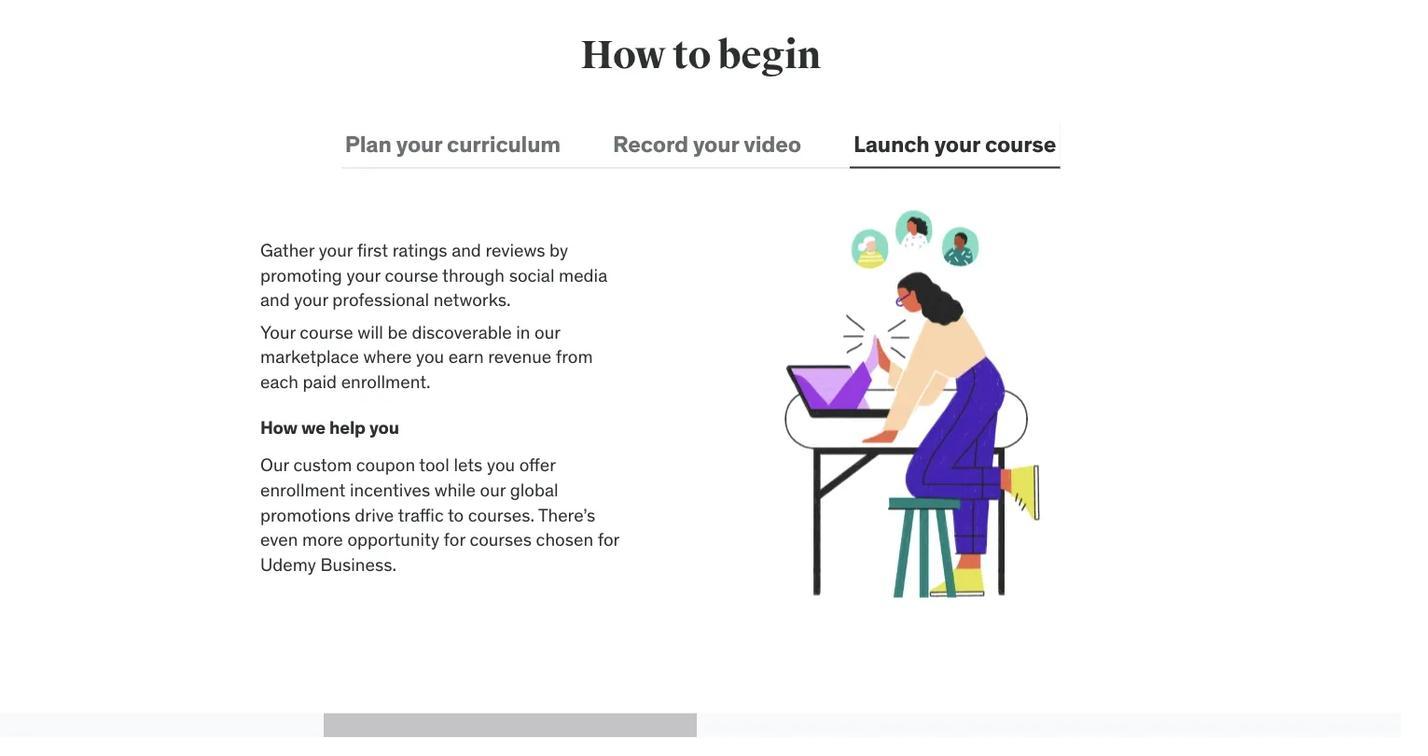 Task type: locate. For each thing, give the bounding box(es) containing it.
your
[[396, 130, 442, 158], [693, 130, 739, 158], [935, 130, 980, 158], [319, 239, 353, 261], [347, 263, 381, 286], [294, 288, 328, 311]]

where
[[363, 345, 412, 368]]

your
[[260, 321, 296, 343]]

0 horizontal spatial you
[[369, 416, 399, 438]]

while
[[435, 478, 476, 501]]

1 horizontal spatial our
[[535, 321, 560, 343]]

0 horizontal spatial course
[[300, 321, 353, 343]]

tab list
[[341, 122, 1060, 168]]

1 vertical spatial our
[[480, 478, 506, 501]]

2 horizontal spatial you
[[487, 454, 515, 476]]

0 horizontal spatial our
[[480, 478, 506, 501]]

2 horizontal spatial course
[[985, 130, 1057, 158]]

our custom coupon tool lets you offer enrollment incentives while our global promotions drive traffic to courses. there's even more opportunity for courses chosen for udemy business.
[[260, 454, 620, 575]]

launch your course
[[854, 130, 1057, 158]]

how left the we
[[260, 416, 298, 438]]

plan
[[345, 130, 392, 158]]

0 horizontal spatial how
[[260, 416, 298, 438]]

0 horizontal spatial for
[[444, 528, 465, 550]]

0 horizontal spatial to
[[448, 503, 464, 526]]

gather
[[260, 239, 315, 261]]

1 horizontal spatial for
[[598, 528, 620, 550]]

earn
[[449, 345, 484, 368]]

1 horizontal spatial how
[[581, 31, 666, 80]]

your for plan
[[396, 130, 442, 158]]

your left video
[[693, 130, 739, 158]]

begin
[[718, 31, 821, 80]]

enrollment.
[[341, 370, 431, 393]]

will
[[358, 321, 383, 343]]

you right 'help'
[[369, 416, 399, 438]]

how
[[581, 31, 666, 80], [260, 416, 298, 438]]

be
[[388, 321, 408, 343]]

your for gather
[[319, 239, 353, 261]]

even
[[260, 528, 298, 550]]

discoverable
[[412, 321, 512, 343]]

your right 'plan' at the top left
[[396, 130, 442, 158]]

courses.
[[468, 503, 535, 526]]

1 horizontal spatial to
[[673, 31, 711, 80]]

0 horizontal spatial and
[[260, 288, 290, 311]]

more
[[302, 528, 343, 550]]

plan your curriculum
[[345, 130, 561, 158]]

1 vertical spatial and
[[260, 288, 290, 311]]

paid
[[303, 370, 337, 393]]

to down while
[[448, 503, 464, 526]]

courses
[[470, 528, 532, 550]]

our
[[535, 321, 560, 343], [480, 478, 506, 501]]

1 vertical spatial course
[[385, 263, 438, 286]]

1 horizontal spatial and
[[452, 239, 481, 261]]

1 horizontal spatial course
[[385, 263, 438, 286]]

2 vertical spatial you
[[487, 454, 515, 476]]

our inside our custom coupon tool lets you offer enrollment incentives while our global promotions drive traffic to courses. there's even more opportunity for courses chosen for udemy business.
[[480, 478, 506, 501]]

0 vertical spatial and
[[452, 239, 481, 261]]

your course will be discoverable in our marketplace where you earn revenue from each paid enrollment.
[[260, 321, 593, 393]]

for
[[444, 528, 465, 550], [598, 528, 620, 550]]

you
[[416, 345, 444, 368], [369, 416, 399, 438], [487, 454, 515, 476]]

0 vertical spatial to
[[673, 31, 711, 80]]

record your video
[[613, 130, 801, 158]]

you left earn
[[416, 345, 444, 368]]

record your video button
[[609, 122, 805, 166]]

you right lets
[[487, 454, 515, 476]]

your left first on the top of the page
[[319, 239, 353, 261]]

launch your course button
[[850, 122, 1060, 166]]

udemy
[[260, 553, 316, 575]]

media
[[559, 263, 608, 286]]

each
[[260, 370, 299, 393]]

how up record
[[581, 31, 666, 80]]

through
[[442, 263, 505, 286]]

to
[[673, 31, 711, 80], [448, 503, 464, 526]]

and up your
[[260, 288, 290, 311]]

0 vertical spatial course
[[985, 130, 1057, 158]]

to inside our custom coupon tool lets you offer enrollment incentives while our global promotions drive traffic to courses. there's even more opportunity for courses chosen for udemy business.
[[448, 503, 464, 526]]

your right launch
[[935, 130, 980, 158]]

our right in
[[535, 321, 560, 343]]

you inside the your course will be discoverable in our marketplace where you earn revenue from each paid enrollment.
[[416, 345, 444, 368]]

2 for from the left
[[598, 528, 620, 550]]

how for how to begin
[[581, 31, 666, 80]]

1 vertical spatial how
[[260, 416, 298, 438]]

0 vertical spatial you
[[416, 345, 444, 368]]

in
[[516, 321, 531, 343]]

marketplace
[[260, 345, 359, 368]]

curriculum
[[447, 130, 561, 158]]

revenue
[[488, 345, 552, 368]]

tab list containing plan your curriculum
[[341, 122, 1060, 168]]

1 horizontal spatial you
[[416, 345, 444, 368]]

and up 'through'
[[452, 239, 481, 261]]

traffic
[[398, 503, 444, 526]]

for right chosen
[[598, 528, 620, 550]]

0 vertical spatial our
[[535, 321, 560, 343]]

for down traffic
[[444, 528, 465, 550]]

2 vertical spatial course
[[300, 321, 353, 343]]

0 vertical spatial how
[[581, 31, 666, 80]]

gather your first ratings and reviews by promoting your course through social media and your professional networks.
[[260, 239, 608, 311]]

how to begin
[[581, 31, 821, 80]]

course
[[985, 130, 1057, 158], [385, 263, 438, 286], [300, 321, 353, 343]]

first
[[357, 239, 388, 261]]

our up courses.
[[480, 478, 506, 501]]

we
[[301, 416, 326, 438]]

our
[[260, 454, 289, 476]]

tool
[[419, 454, 450, 476]]

1 vertical spatial to
[[448, 503, 464, 526]]

and
[[452, 239, 481, 261], [260, 288, 290, 311]]

to left begin
[[673, 31, 711, 80]]

ratings
[[393, 239, 447, 261]]



Task type: vqa. For each thing, say whether or not it's contained in the screenshot.
durations
no



Task type: describe. For each thing, give the bounding box(es) containing it.
coupon
[[356, 454, 415, 476]]

course inside the your course will be discoverable in our marketplace where you earn revenue from each paid enrollment.
[[300, 321, 353, 343]]

promotions
[[260, 503, 351, 526]]

opportunity
[[347, 528, 439, 550]]

help
[[329, 416, 366, 438]]

our inside the your course will be discoverable in our marketplace where you earn revenue from each paid enrollment.
[[535, 321, 560, 343]]

how for how we help you
[[260, 416, 298, 438]]

video
[[744, 130, 801, 158]]

how we help you
[[260, 416, 399, 438]]

there's
[[538, 503, 596, 526]]

launch
[[854, 130, 930, 158]]

your down the promoting
[[294, 288, 328, 311]]

your for launch
[[935, 130, 980, 158]]

promoting
[[260, 263, 342, 286]]

drive
[[355, 503, 394, 526]]

chosen
[[536, 528, 594, 550]]

by
[[550, 239, 568, 261]]

lets
[[454, 454, 483, 476]]

networks.
[[434, 288, 511, 311]]

you inside our custom coupon tool lets you offer enrollment incentives while our global promotions drive traffic to courses. there's even more opportunity for courses chosen for udemy business.
[[487, 454, 515, 476]]

enrollment
[[260, 478, 346, 501]]

global
[[510, 478, 558, 501]]

social
[[509, 263, 555, 286]]

1 vertical spatial you
[[369, 416, 399, 438]]

offer
[[519, 454, 556, 476]]

professional
[[332, 288, 429, 311]]

custom
[[293, 454, 352, 476]]

record
[[613, 130, 688, 158]]

reviews
[[486, 239, 545, 261]]

your for record
[[693, 130, 739, 158]]

business.
[[320, 553, 397, 575]]

1 for from the left
[[444, 528, 465, 550]]

course inside "gather your first ratings and reviews by promoting your course through social media and your professional networks."
[[385, 263, 438, 286]]

plan your curriculum button
[[341, 122, 565, 166]]

from
[[556, 345, 593, 368]]

incentives
[[350, 478, 430, 501]]

course inside button
[[985, 130, 1057, 158]]

your down first on the top of the page
[[347, 263, 381, 286]]



